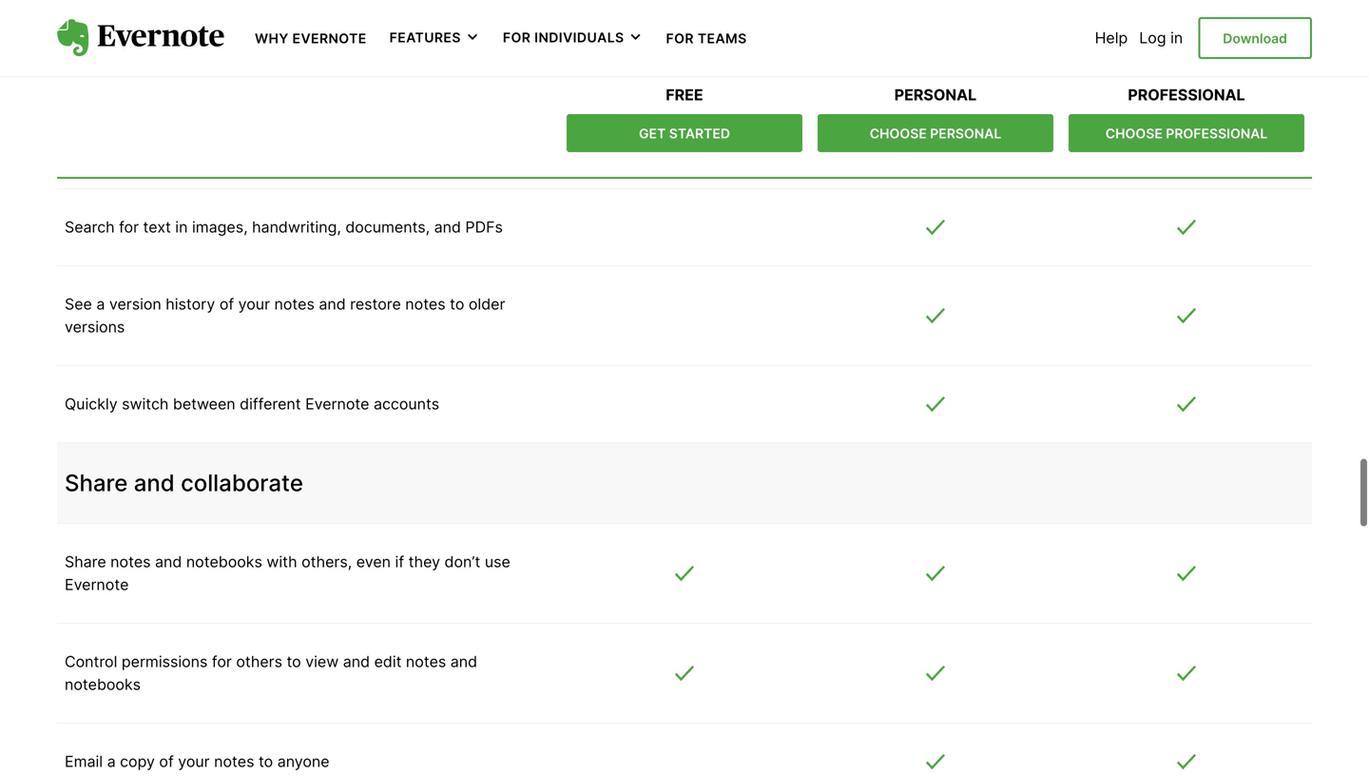 Task type: describe. For each thing, give the bounding box(es) containing it.
they
[[409, 552, 440, 571]]

history
[[166, 295, 215, 313]]

use
[[485, 552, 511, 571]]

restore
[[350, 295, 401, 313]]

choose professional link
[[1069, 114, 1305, 152]]

share notes and notebooks with others, even if they don't use evernote
[[65, 552, 511, 594]]

email a copy of your notes to anyone
[[65, 752, 330, 771]]

with
[[267, 552, 297, 571]]

choose for personal
[[870, 126, 927, 142]]

choose professional
[[1106, 126, 1268, 142]]

collaborate
[[181, 469, 303, 497]]

for teams
[[666, 30, 747, 47]]

notebooks inside share notes and notebooks with others, even if they don't use evernote
[[186, 552, 262, 571]]

choose personal link
[[818, 114, 1054, 152]]

0 vertical spatial personal
[[895, 86, 977, 104]]

log in
[[1140, 29, 1183, 47]]

1 vertical spatial personal
[[930, 126, 1002, 142]]

choose for professional
[[1106, 126, 1163, 142]]

offline
[[166, 41, 211, 59]]

different
[[240, 395, 301, 413]]

on
[[215, 41, 233, 59]]

and left edit
[[343, 652, 370, 671]]

log
[[1140, 29, 1166, 47]]

help
[[1095, 29, 1128, 47]]

and right mobile
[[327, 41, 354, 59]]

for inside control permissions for others to view and edit notes and notebooks
[[212, 652, 232, 671]]

for for for individuals
[[503, 30, 531, 46]]

why evernote
[[255, 30, 367, 47]]

notes inside share notes and notebooks with others, even if they don't use evernote
[[110, 552, 151, 571]]

why evernote link
[[255, 29, 367, 47]]

get started link
[[567, 114, 803, 152]]

versions
[[65, 318, 125, 336]]

for individuals button
[[503, 29, 643, 47]]

others,
[[302, 552, 352, 571]]

version
[[109, 295, 161, 313]]

1 vertical spatial professional
[[1166, 126, 1268, 142]]

of inside 'see a version history of your notes and restore notes to older versions'
[[219, 295, 234, 313]]

log in link
[[1140, 29, 1183, 47]]

text
[[143, 218, 171, 236]]

quickly switch between different evernote accounts
[[65, 395, 439, 413]]

a for see
[[96, 295, 105, 313]]

copy
[[120, 752, 155, 771]]

and inside share notes and notebooks with others, even if they don't use evernote
[[155, 552, 182, 571]]

don't
[[445, 552, 481, 571]]

share for share and collaborate
[[65, 469, 128, 497]]

images,
[[192, 218, 248, 236]]

to inside 'see a version history of your notes and restore notes to older versions'
[[450, 295, 464, 313]]

documents,
[[345, 218, 430, 236]]

and down switch
[[134, 469, 175, 497]]

even
[[356, 552, 391, 571]]

get
[[639, 126, 666, 142]]

notes inside control permissions for others to view and edit notes and notebooks
[[406, 652, 446, 671]]

2 vertical spatial to
[[259, 752, 273, 771]]

get started
[[639, 126, 730, 142]]



Task type: vqa. For each thing, say whether or not it's contained in the screenshot.
the left searches
no



Task type: locate. For each thing, give the bounding box(es) containing it.
for inside button
[[503, 30, 531, 46]]

1 vertical spatial share
[[65, 552, 106, 571]]

notes
[[121, 41, 161, 59], [274, 295, 315, 313], [405, 295, 446, 313], [110, 552, 151, 571], [406, 652, 446, 671], [214, 752, 254, 771]]

1 horizontal spatial for
[[212, 652, 232, 671]]

0 vertical spatial to
[[450, 295, 464, 313]]

others
[[236, 652, 282, 671]]

1 share from the top
[[65, 469, 128, 497]]

for left teams
[[666, 30, 694, 47]]

quickly
[[65, 395, 118, 413]]

for for for teams
[[666, 30, 694, 47]]

share inside share notes and notebooks with others, even if they don't use evernote
[[65, 552, 106, 571]]

0 horizontal spatial of
[[159, 752, 174, 771]]

and left restore
[[319, 295, 346, 313]]

search
[[65, 218, 115, 236]]

why
[[255, 30, 289, 47]]

1 vertical spatial a
[[107, 752, 116, 771]]

0 vertical spatial your
[[238, 295, 270, 313]]

0 vertical spatial for
[[119, 218, 139, 236]]

0 vertical spatial in
[[1171, 29, 1183, 47]]

0 vertical spatial evernote
[[292, 30, 367, 47]]

your right history
[[238, 295, 270, 313]]

0 horizontal spatial choose
[[870, 126, 927, 142]]

your inside 'see a version history of your notes and restore notes to older versions'
[[238, 295, 270, 313]]

0 horizontal spatial to
[[259, 752, 273, 771]]

to left 'anyone'
[[259, 752, 273, 771]]

choose inside choose professional link
[[1106, 126, 1163, 142]]

choose
[[870, 126, 927, 142], [1106, 126, 1163, 142]]

0 horizontal spatial for
[[503, 30, 531, 46]]

2 choose from the left
[[1106, 126, 1163, 142]]

0 horizontal spatial notebooks
[[65, 675, 141, 694]]

both
[[237, 41, 270, 59]]

personal
[[895, 86, 977, 104], [930, 126, 1002, 142]]

1 horizontal spatial in
[[1171, 29, 1183, 47]]

1 vertical spatial of
[[159, 752, 174, 771]]

for teams link
[[666, 29, 747, 47]]

if
[[395, 552, 404, 571]]

1 vertical spatial to
[[287, 652, 301, 671]]

anyone
[[277, 752, 330, 771]]

in right log
[[1171, 29, 1183, 47]]

1 vertical spatial your
[[178, 752, 210, 771]]

in
[[1171, 29, 1183, 47], [175, 218, 188, 236]]

your right the copy at the left
[[178, 752, 210, 771]]

2 vertical spatial evernote
[[65, 575, 129, 594]]

and inside 'see a version history of your notes and restore notes to older versions'
[[319, 295, 346, 313]]

evernote logo image
[[57, 19, 224, 57]]

desktop
[[358, 41, 416, 59]]

for individuals
[[503, 30, 624, 46]]

in right text
[[175, 218, 188, 236]]

evernote
[[292, 30, 367, 47], [305, 395, 369, 413], [65, 575, 129, 594]]

your
[[238, 295, 270, 313], [178, 752, 210, 771]]

to inside control permissions for others to view and edit notes and notebooks
[[287, 652, 301, 671]]

notebooks inside control permissions for others to view and edit notes and notebooks
[[65, 675, 141, 694]]

1 horizontal spatial a
[[107, 752, 116, 771]]

for left others
[[212, 652, 232, 671]]

access
[[65, 41, 117, 59]]

of
[[219, 295, 234, 313], [159, 752, 174, 771]]

to
[[450, 295, 464, 313], [287, 652, 301, 671], [259, 752, 273, 771]]

and right edit
[[450, 652, 477, 671]]

mobile
[[275, 41, 322, 59]]

accounts
[[374, 395, 439, 413]]

individuals
[[535, 30, 624, 46]]

to left view
[[287, 652, 301, 671]]

between
[[173, 395, 236, 413]]

pdfs
[[465, 218, 503, 236]]

1 horizontal spatial your
[[238, 295, 270, 313]]

switch
[[122, 395, 169, 413]]

a inside 'see a version history of your notes and restore notes to older versions'
[[96, 295, 105, 313]]

started
[[669, 126, 730, 142]]

2 horizontal spatial to
[[450, 295, 464, 313]]

see
[[65, 295, 92, 313]]

1 vertical spatial notebooks
[[65, 675, 141, 694]]

control
[[65, 652, 117, 671]]

access notes offline on both mobile and desktop
[[65, 41, 416, 59]]

0 vertical spatial a
[[96, 295, 105, 313]]

for
[[119, 218, 139, 236], [212, 652, 232, 671]]

search for text in images, handwriting, documents, and pdfs
[[65, 218, 503, 236]]

a for email
[[107, 752, 116, 771]]

a left the copy at the left
[[107, 752, 116, 771]]

permissions
[[122, 652, 208, 671]]

choose personal
[[870, 126, 1002, 142]]

1 horizontal spatial of
[[219, 295, 234, 313]]

and left the pdfs
[[434, 218, 461, 236]]

2 share from the top
[[65, 552, 106, 571]]

to left older
[[450, 295, 464, 313]]

1 horizontal spatial choose
[[1106, 126, 1163, 142]]

view
[[305, 652, 339, 671]]

professional
[[1128, 86, 1245, 104], [1166, 126, 1268, 142]]

handwriting,
[[252, 218, 341, 236]]

help link
[[1095, 29, 1128, 47]]

a
[[96, 295, 105, 313], [107, 752, 116, 771]]

for
[[503, 30, 531, 46], [666, 30, 694, 47]]

0 vertical spatial share
[[65, 469, 128, 497]]

0 vertical spatial professional
[[1128, 86, 1245, 104]]

evernote up control
[[65, 575, 129, 594]]

1 choose from the left
[[870, 126, 927, 142]]

1 vertical spatial for
[[212, 652, 232, 671]]

of right history
[[219, 295, 234, 313]]

control permissions for others to view and edit notes and notebooks
[[65, 652, 477, 694]]

1 vertical spatial in
[[175, 218, 188, 236]]

features
[[390, 30, 461, 46]]

notebooks down control
[[65, 675, 141, 694]]

1 horizontal spatial notebooks
[[186, 552, 262, 571]]

and
[[327, 41, 354, 59], [434, 218, 461, 236], [319, 295, 346, 313], [134, 469, 175, 497], [155, 552, 182, 571], [343, 652, 370, 671], [450, 652, 477, 671]]

0 horizontal spatial in
[[175, 218, 188, 236]]

download
[[1223, 30, 1288, 47]]

features button
[[390, 29, 480, 47]]

free
[[666, 86, 703, 104]]

evernote right the why
[[292, 30, 367, 47]]

1 horizontal spatial for
[[666, 30, 694, 47]]

0 horizontal spatial your
[[178, 752, 210, 771]]

older
[[469, 295, 505, 313]]

1 vertical spatial evernote
[[305, 395, 369, 413]]

choose inside choose personal link
[[870, 126, 927, 142]]

share and collaborate
[[65, 469, 303, 497]]

evernote right different
[[305, 395, 369, 413]]

share for share notes and notebooks with others, even if they don't use evernote
[[65, 552, 106, 571]]

teams
[[698, 30, 747, 47]]

notebooks
[[186, 552, 262, 571], [65, 675, 141, 694]]

notebooks left with
[[186, 552, 262, 571]]

1 horizontal spatial to
[[287, 652, 301, 671]]

0 vertical spatial notebooks
[[186, 552, 262, 571]]

download link
[[1198, 17, 1312, 59]]

edit
[[374, 652, 402, 671]]

email
[[65, 752, 103, 771]]

share
[[65, 469, 128, 497], [65, 552, 106, 571]]

of right the copy at the left
[[159, 752, 174, 771]]

0 horizontal spatial a
[[96, 295, 105, 313]]

and down share and collaborate
[[155, 552, 182, 571]]

for left individuals
[[503, 30, 531, 46]]

see a version history of your notes and restore notes to older versions
[[65, 295, 505, 336]]

for left text
[[119, 218, 139, 236]]

0 horizontal spatial for
[[119, 218, 139, 236]]

evernote inside share notes and notebooks with others, even if they don't use evernote
[[65, 575, 129, 594]]

a right see
[[96, 295, 105, 313]]

0 vertical spatial of
[[219, 295, 234, 313]]



